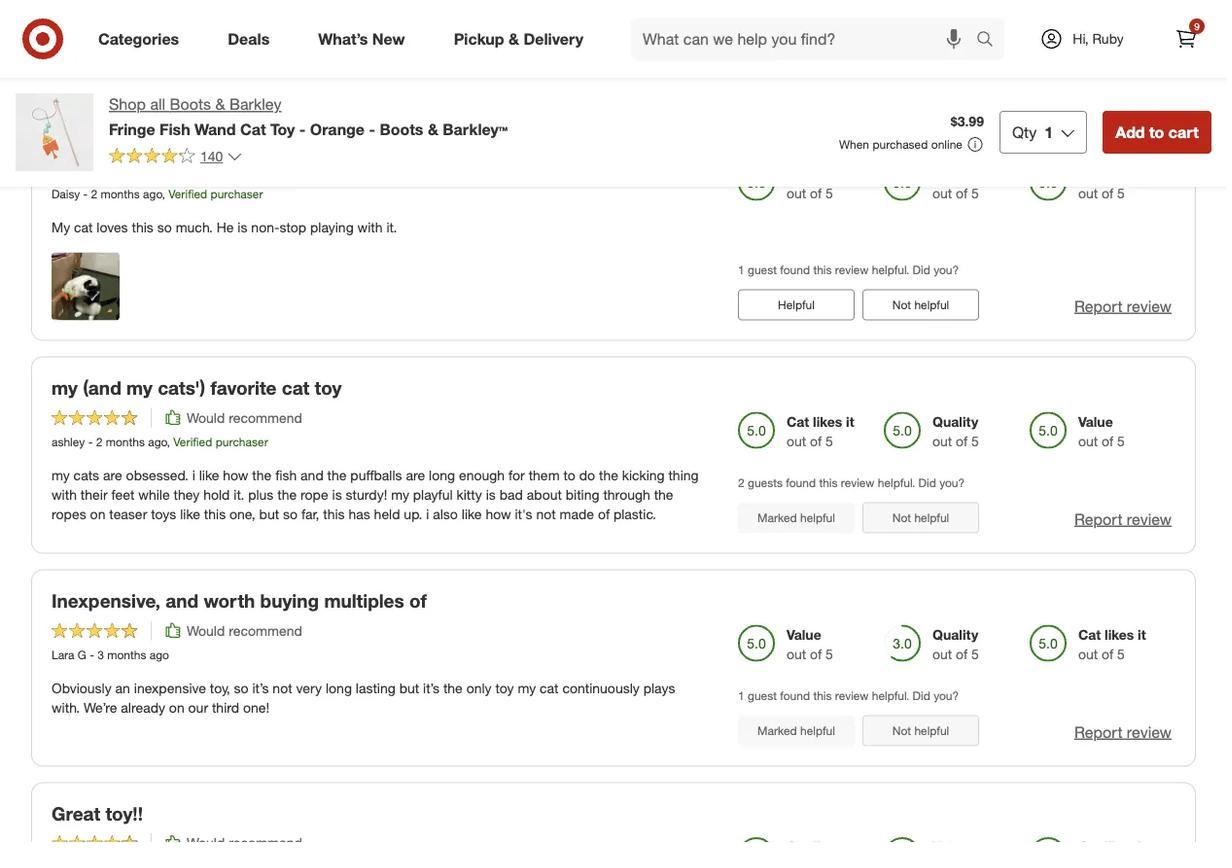 Task type: vqa. For each thing, say whether or not it's contained in the screenshot.
Hi, Ruby
yes



Task type: describe. For each thing, give the bounding box(es) containing it.
found for my (and my cats') favorite cat toy
[[786, 475, 816, 490]]

has
[[349, 505, 370, 523]]

$3.99
[[951, 113, 984, 130]]

inexpensive,
[[52, 590, 161, 612]]

cats for are
[[74, 467, 99, 484]]

0 vertical spatial boots
[[170, 95, 211, 114]]

2 horizontal spatial is
[[486, 486, 496, 503]]

long inside obviously an inexpensive toy, so it's not very long lasting but it's the only toy my cat continuously plays with. we're already on our third one!
[[326, 680, 352, 697]]

the inside obviously an inexpensive toy, so it's not very long lasting but it's the only toy my cat continuously plays with. we're already on our third one!
[[444, 680, 463, 697]]

to inside button
[[1150, 123, 1165, 142]]

2 vertical spatial 2
[[738, 475, 745, 490]]

plastic.
[[614, 505, 657, 523]]

2 vertical spatial ago
[[150, 647, 169, 662]]

inexpensive, and worth buying multiples of
[[52, 590, 427, 612]]

ruby
[[1093, 30, 1124, 47]]

while
[[138, 486, 170, 503]]

report for of
[[1075, 723, 1123, 742]]

helpful. for my (and my cats') favorite cat toy
[[878, 475, 916, 490]]

playful
[[413, 486, 453, 503]]

thing
[[669, 467, 699, 484]]

my
[[52, 219, 70, 236]]

0 horizontal spatial value out of 5
[[787, 626, 834, 662]]

obviously an inexpensive toy, so it's not very long lasting but it's the only toy my cat continuously plays with. we're already on our third one!
[[52, 680, 676, 716]]

and inside my cats are obsessed. i like how the fish and the puffballs are long enough for them to do the kicking thing with their feet while they hold it. plus the rope is sturdy! my playful kitty is bad about biting through the ropes on teaser toys like this one, but so far, this has held up. i also like how it's not made of plastic.
[[301, 467, 324, 484]]

categories
[[98, 29, 179, 48]]

purchased
[[873, 137, 929, 152]]

orange
[[310, 120, 365, 138]]

would for toy
[[187, 161, 225, 178]]

0 horizontal spatial favorite
[[103, 6, 148, 23]]

1 report from the top
[[1075, 297, 1123, 316]]

cart
[[1169, 123, 1200, 142]]

do
[[580, 467, 595, 484]]

1 report review button from the top
[[1075, 295, 1172, 318]]

like down they
[[180, 505, 200, 523]]

1 for not helpful "button" related to cat toy
[[738, 262, 745, 277]]

non-
[[251, 219, 280, 236]]

my cats favorite toy, so cheap and perfect!
[[52, 6, 310, 23]]

my down ashley
[[52, 467, 70, 484]]

fringe
[[109, 120, 155, 138]]

ropes
[[52, 505, 86, 523]]

0 vertical spatial how
[[223, 467, 249, 484]]

long inside my cats are obsessed. i like how the fish and the puffballs are long enough for them to do the kicking thing with their feet while they hold it. plus the rope is sturdy! my playful kitty is bad about biting through the ropes on teaser toys like this one, but so far, this has held up. i also like how it's not made of plastic.
[[429, 467, 455, 484]]

biting
[[566, 486, 600, 503]]

great toy!!
[[52, 803, 143, 825]]

2 guests found this review helpful. did you?
[[738, 475, 965, 490]]

g
[[78, 647, 86, 662]]

to inside my cats are obsessed. i like how the fish and the puffballs are long enough for them to do the kicking thing with their feet while they hold it. plus the rope is sturdy! my playful kitty is bad about biting through the ropes on teaser toys like this one, but so far, this has held up. i also like how it's not made of plastic.
[[564, 467, 576, 484]]

very
[[296, 680, 322, 697]]

about
[[527, 486, 562, 503]]

them
[[529, 467, 560, 484]]

0 horizontal spatial cat likes it out of 5
[[787, 413, 855, 449]]

0 horizontal spatial likes
[[813, 413, 843, 430]]

0 vertical spatial value
[[1079, 413, 1114, 430]]

made
[[560, 505, 594, 523]]

marked helpful for my (and my cats') favorite cat toy
[[758, 511, 836, 525]]

not for cat toy
[[893, 298, 912, 312]]

would recommend for and
[[187, 622, 302, 639]]

(and
[[83, 377, 121, 400]]

1 guest from the top
[[748, 14, 777, 29]]

through
[[604, 486, 651, 503]]

1 it's from the left
[[252, 680, 269, 697]]

cat toy
[[52, 129, 117, 152]]

when purchased online
[[839, 137, 963, 152]]

140
[[200, 148, 223, 165]]

deals link
[[211, 18, 294, 60]]

you? for inexpensive, and worth buying multiples of
[[934, 688, 959, 703]]

my left categories link
[[52, 6, 70, 23]]

1 1 guest found this review helpful. did you? from the top
[[738, 14, 959, 29]]

shop all boots & barkley fringe fish wand cat toy - orange - boots & barkley™
[[109, 95, 508, 138]]

0 vertical spatial i
[[192, 467, 195, 484]]

kicking
[[622, 467, 665, 484]]

the down thing
[[654, 486, 674, 503]]

sturdy!
[[346, 486, 387, 503]]

ago for (and
[[148, 434, 167, 449]]

teaser
[[109, 505, 147, 523]]

verified for (and
[[173, 434, 212, 449]]

he
[[217, 219, 234, 236]]

found for cat toy
[[781, 262, 810, 277]]

0 horizontal spatial cat
[[52, 129, 82, 152]]

our
[[188, 699, 208, 716]]

helpful for not helpful "button" related to cat toy
[[915, 298, 950, 312]]

not inside obviously an inexpensive toy, so it's not very long lasting but it's the only toy my cat continuously plays with. we're already on our third one!
[[273, 680, 292, 697]]

lara
[[52, 647, 74, 662]]

up.
[[404, 505, 423, 523]]

2 helpful button from the top
[[738, 290, 855, 321]]

1 vertical spatial value
[[787, 626, 822, 643]]

pickup & delivery
[[454, 29, 584, 48]]

so for it's
[[234, 680, 249, 697]]

helpful. for inexpensive, and worth buying multiples of
[[872, 688, 910, 703]]

0 vertical spatial toy
[[315, 377, 342, 400]]

verified for toy
[[168, 186, 207, 201]]

obviously
[[52, 680, 112, 697]]

barkley
[[230, 95, 282, 114]]

report review button for of
[[1075, 721, 1172, 744]]

1 vertical spatial cat likes it out of 5
[[1079, 626, 1147, 662]]

held
[[374, 505, 400, 523]]

hi, ruby
[[1073, 30, 1124, 47]]

add to cart
[[1116, 123, 1200, 142]]

all
[[150, 95, 165, 114]]

not for inexpensive, and worth buying multiples of
[[893, 724, 912, 738]]

for
[[509, 467, 525, 484]]

obsessed.
[[126, 467, 189, 484]]

1 helpful from the top
[[778, 50, 815, 65]]

helpful for marked helpful button corresponding to my (and my cats') favorite cat toy
[[801, 511, 836, 525]]

guest for inexpensive, and worth buying multiples of
[[748, 688, 777, 703]]

puffballs
[[351, 467, 402, 484]]

categories link
[[82, 18, 204, 60]]

quality for my (and my cats') favorite cat toy
[[933, 413, 979, 430]]

one!
[[243, 699, 270, 716]]

helpful for my (and my cats') favorite cat toy not helpful "button"
[[915, 511, 950, 525]]

cheap
[[194, 6, 232, 23]]

rope
[[301, 486, 329, 503]]

like up hold
[[199, 467, 219, 484]]

140 link
[[109, 147, 243, 169]]

- right ashley
[[88, 434, 93, 449]]

not helpful button for cat toy
[[863, 290, 980, 321]]

daisy
[[52, 186, 80, 201]]

months for (and
[[106, 434, 145, 449]]

1 horizontal spatial &
[[428, 120, 439, 138]]

wand
[[195, 120, 236, 138]]

report review for of
[[1075, 723, 1172, 742]]

pickup
[[454, 29, 504, 48]]

cats')
[[158, 377, 206, 400]]

far,
[[302, 505, 319, 523]]

qty
[[1013, 123, 1037, 142]]

marked for my (and my cats') favorite cat toy
[[758, 511, 797, 525]]

0 vertical spatial value out of 5
[[1079, 413, 1126, 449]]

did for cat toy
[[913, 262, 931, 277]]

not helpful for cat toy
[[893, 298, 950, 312]]

recommend for and
[[229, 622, 302, 639]]

ashley - 2 months ago , verified purchaser
[[52, 434, 268, 449]]

lasting
[[356, 680, 396, 697]]

so for much.
[[157, 219, 172, 236]]

quality for inexpensive, and worth buying multiples of
[[933, 626, 979, 643]]

on inside obviously an inexpensive toy, so it's not very long lasting but it's the only toy my cat continuously plays with. we're already on our third one!
[[169, 699, 185, 716]]

barkley™
[[443, 120, 508, 138]]

2 vertical spatial and
[[166, 590, 199, 612]]

1 are from the left
[[103, 467, 122, 484]]

- right "daisy"
[[83, 186, 88, 201]]

not for my (and my cats') favorite cat toy
[[893, 511, 912, 525]]

already
[[121, 699, 165, 716]]

with inside my cats are obsessed. i like how the fish and the puffballs are long enough for them to do the kicking thing with their feet while they hold it. plus the rope is sturdy! my playful kitty is bad about biting through the ropes on teaser toys like this one, but so far, this has held up. i also like how it's not made of plastic.
[[52, 486, 77, 503]]

what's new link
[[302, 18, 430, 60]]

1 for inexpensive, and worth buying multiples of not helpful "button"
[[738, 688, 745, 703]]

toys
[[151, 505, 176, 523]]

so for cheap
[[176, 6, 191, 23]]

fish
[[160, 120, 190, 138]]

my (and my cats') favorite cat toy
[[52, 377, 342, 400]]

1 horizontal spatial i
[[426, 505, 429, 523]]

1 horizontal spatial is
[[332, 486, 342, 503]]

you? for my (and my cats') favorite cat toy
[[940, 475, 965, 490]]

feet
[[111, 486, 135, 503]]

1 horizontal spatial likes
[[1105, 626, 1135, 643]]

helpful for inexpensive, and worth buying multiples of not helpful "button"
[[915, 724, 950, 738]]

What can we help you find? suggestions appear below search field
[[631, 18, 982, 60]]

recommend for (and
[[229, 409, 302, 426]]



Task type: locate. For each thing, give the bounding box(es) containing it.
purchaser up he
[[211, 186, 263, 201]]

guest for cat toy
[[748, 262, 777, 277]]

2 vertical spatial months
[[107, 647, 146, 662]]

you?
[[934, 14, 959, 29], [934, 262, 959, 277], [940, 475, 965, 490], [934, 688, 959, 703]]

2 horizontal spatial &
[[509, 29, 519, 48]]

1 vertical spatial marked helpful button
[[738, 716, 855, 747]]

recommend down buying
[[229, 622, 302, 639]]

2 quality from the top
[[933, 626, 979, 643]]

toy, for favorite
[[152, 6, 172, 23]]

not inside my cats are obsessed. i like how the fish and the puffballs are long enough for them to do the kicking thing with their feet while they hold it. plus the rope is sturdy! my playful kitty is bad about biting through the ropes on teaser toys like this one, but so far, this has held up. i also like how it's not made of plastic.
[[537, 505, 556, 523]]

2 it's from the left
[[423, 680, 440, 697]]

0 horizontal spatial boots
[[170, 95, 211, 114]]

0 vertical spatial would
[[187, 161, 225, 178]]

1 not from the top
[[893, 50, 912, 65]]

2 quality out of 5 from the top
[[933, 626, 980, 662]]

marked helpful button for inexpensive, and worth buying multiples of
[[738, 716, 855, 747]]

1 vertical spatial &
[[215, 95, 225, 114]]

found for inexpensive, and worth buying multiples of
[[781, 688, 810, 703]]

are up 'playful'
[[406, 467, 425, 484]]

cats inside my cats are obsessed. i like how the fish and the puffballs are long enough for them to do the kicking thing with their feet while they hold it. plus the rope is sturdy! my playful kitty is bad about biting through the ropes on teaser toys like this one, but so far, this has held up. i also like how it's not made of plastic.
[[74, 467, 99, 484]]

1 not helpful button from the top
[[863, 42, 980, 73]]

months up obsessed.
[[106, 434, 145, 449]]

so left far, at bottom left
[[283, 505, 298, 523]]

0 vertical spatial recommend
[[229, 161, 302, 178]]

0 horizontal spatial toy
[[315, 377, 342, 400]]

1 horizontal spatial it.
[[387, 219, 397, 236]]

ago for toy
[[143, 186, 162, 201]]

2 not from the top
[[893, 298, 912, 312]]

long up 'playful'
[[429, 467, 455, 484]]

with.
[[52, 699, 80, 716]]

so inside my cats are obsessed. i like how the fish and the puffballs are long enough for them to do the kicking thing with their feet while they hold it. plus the rope is sturdy! my playful kitty is bad about biting through the ropes on teaser toys like this one, but so far, this has held up. i also like how it's not made of plastic.
[[283, 505, 298, 523]]

add to cart button
[[1103, 111, 1212, 154]]

3 report from the top
[[1075, 723, 1123, 742]]

did for inexpensive, and worth buying multiples of
[[913, 688, 931, 703]]

0 vertical spatial favorite
[[103, 6, 148, 23]]

great
[[52, 803, 100, 825]]

0 vertical spatial toy,
[[152, 6, 172, 23]]

would recommend for (and
[[187, 409, 302, 426]]

report for cat
[[1075, 510, 1123, 529]]

purchaser
[[211, 186, 263, 201], [216, 434, 268, 449]]

with up the ropes
[[52, 486, 77, 503]]

3 not from the top
[[893, 511, 912, 525]]

purchaser for my (and my cats') favorite cat toy
[[216, 434, 268, 449]]

0 vertical spatial months
[[101, 186, 140, 201]]

verified up obsessed.
[[173, 434, 212, 449]]

on down their
[[90, 505, 105, 523]]

1 vertical spatial marked helpful
[[758, 724, 836, 738]]

0 horizontal spatial and
[[166, 590, 199, 612]]

0 vertical spatial marked helpful button
[[738, 503, 855, 534]]

would down my (and my cats') favorite cat toy
[[187, 409, 225, 426]]

would recommend down my (and my cats') favorite cat toy
[[187, 409, 302, 426]]

recommend right 140
[[229, 161, 302, 178]]

did
[[913, 14, 931, 29], [913, 262, 931, 277], [919, 475, 937, 490], [913, 688, 931, 703]]

long right very
[[326, 680, 352, 697]]

on inside my cats are obsessed. i like how the fish and the puffballs are long enough for them to do the kicking thing with their feet while they hold it. plus the rope is sturdy! my playful kitty is bad about biting through the ropes on teaser toys like this one, but so far, this has held up. i also like how it's not made of plastic.
[[90, 505, 105, 523]]

the
[[252, 467, 272, 484], [327, 467, 347, 484], [599, 467, 619, 484], [278, 486, 297, 503], [654, 486, 674, 503], [444, 680, 463, 697]]

of inside my cats are obsessed. i like how the fish and the puffballs are long enough for them to do the kicking thing with their feet while they hold it. plus the rope is sturdy! my playful kitty is bad about biting through the ropes on teaser toys like this one, but so far, this has held up. i also like how it's not made of plastic.
[[598, 505, 610, 523]]

plays
[[644, 680, 676, 697]]

shop
[[109, 95, 146, 114]]

,
[[162, 186, 165, 201], [167, 434, 170, 449]]

0 horizontal spatial on
[[90, 505, 105, 523]]

my left (and
[[52, 377, 78, 400]]

1 vertical spatial purchaser
[[216, 434, 268, 449]]

they
[[174, 486, 200, 503]]

recommend up fish
[[229, 409, 302, 426]]

but
[[259, 505, 279, 523], [400, 680, 419, 697]]

2 are from the left
[[406, 467, 425, 484]]

3 would recommend from the top
[[187, 622, 302, 639]]

5
[[826, 184, 834, 201], [972, 184, 980, 201], [1118, 184, 1126, 201], [826, 432, 834, 449], [972, 432, 980, 449], [1118, 432, 1126, 449], [826, 645, 834, 662], [972, 645, 980, 662], [1118, 645, 1126, 662]]

1 vertical spatial marked
[[758, 724, 797, 738]]

found
[[781, 14, 810, 29], [781, 262, 810, 277], [786, 475, 816, 490], [781, 688, 810, 703]]

1 horizontal spatial it's
[[423, 680, 440, 697]]

months for toy
[[101, 186, 140, 201]]

3 1 guest found this review helpful. did you? from the top
[[738, 688, 959, 703]]

1 would from the top
[[187, 161, 225, 178]]

0 horizontal spatial with
[[52, 486, 77, 503]]

ago up obsessed.
[[148, 434, 167, 449]]

report review button
[[1075, 295, 1172, 318], [1075, 508, 1172, 531], [1075, 721, 1172, 744]]

toy inside obviously an inexpensive toy, so it's not very long lasting but it's the only toy my cat continuously plays with. we're already on our third one!
[[496, 680, 514, 697]]

1 vertical spatial 1 guest found this review helpful. did you?
[[738, 262, 959, 277]]

is left bad
[[486, 486, 496, 503]]

0 vertical spatial verified
[[168, 186, 207, 201]]

1 vertical spatial toy
[[496, 680, 514, 697]]

with right the playing
[[358, 219, 383, 236]]

1 vertical spatial months
[[106, 434, 145, 449]]

and up rope
[[301, 467, 324, 484]]

1 vertical spatial long
[[326, 680, 352, 697]]

2 1 guest found this review helpful. did you? from the top
[[738, 262, 959, 277]]

3 not helpful from the top
[[893, 511, 950, 525]]

did for my (and my cats') favorite cat toy
[[919, 475, 937, 490]]

cats up their
[[74, 467, 99, 484]]

1 vertical spatial report
[[1075, 510, 1123, 529]]

is right rope
[[332, 486, 342, 503]]

0 vertical spatial purchaser
[[211, 186, 263, 201]]

guest review image 1 of 1, zoom in image
[[52, 253, 120, 321]]

3 recommend from the top
[[229, 622, 302, 639]]

1 cats from the top
[[74, 6, 99, 23]]

2 report review from the top
[[1075, 510, 1172, 529]]

, down 140 link
[[162, 186, 165, 201]]

1 for first not helpful "button"
[[738, 14, 745, 29]]

2 cats from the top
[[74, 467, 99, 484]]

1 horizontal spatial with
[[358, 219, 383, 236]]

likes
[[813, 413, 843, 430], [1105, 626, 1135, 643]]

would recommend down wand
[[187, 161, 302, 178]]

it. right the playing
[[387, 219, 397, 236]]

0 horizontal spatial it
[[846, 413, 855, 430]]

but right lasting
[[400, 680, 419, 697]]

1 guest found this review helpful. did you?
[[738, 14, 959, 29], [738, 262, 959, 277], [738, 688, 959, 703]]

, for toy
[[162, 186, 165, 201]]

1 horizontal spatial out of 5
[[933, 184, 980, 201]]

1 would recommend from the top
[[187, 161, 302, 178]]

marked helpful
[[758, 511, 836, 525], [758, 724, 836, 738]]

worth
[[204, 590, 255, 612]]

1 quality out of 5 from the top
[[933, 413, 980, 449]]

0 vertical spatial helpful button
[[738, 42, 855, 73]]

1 vertical spatial report review button
[[1075, 508, 1172, 531]]

0 vertical spatial quality out of 5
[[933, 413, 980, 449]]

1 vertical spatial boots
[[380, 120, 424, 138]]

toy down barkley
[[270, 120, 295, 138]]

2 for (and
[[96, 434, 102, 449]]

it
[[846, 413, 855, 430], [1138, 626, 1147, 643]]

, up obsessed.
[[167, 434, 170, 449]]

toy, inside obviously an inexpensive toy, so it's not very long lasting but it's the only toy my cat continuously plays with. we're already on our third one!
[[210, 680, 230, 697]]

favorite right cats')
[[211, 377, 277, 400]]

1 vertical spatial quality out of 5
[[933, 626, 980, 662]]

not helpful button
[[863, 42, 980, 73], [863, 290, 980, 321], [863, 503, 980, 534], [863, 716, 980, 747]]

months up loves at the top left
[[101, 186, 140, 201]]

2 marked helpful button from the top
[[738, 716, 855, 747]]

my inside obviously an inexpensive toy, so it's not very long lasting but it's the only toy my cat continuously plays with. we're already on our third one!
[[518, 680, 536, 697]]

their
[[81, 486, 108, 503]]

1 vertical spatial to
[[564, 467, 576, 484]]

0 horizontal spatial not
[[273, 680, 292, 697]]

2 right "daisy"
[[91, 186, 97, 201]]

2 marked from the top
[[758, 724, 797, 738]]

my
[[52, 6, 70, 23], [52, 377, 78, 400], [126, 377, 153, 400], [52, 467, 70, 484], [391, 486, 410, 503], [518, 680, 536, 697]]

0 horizontal spatial toy,
[[152, 6, 172, 23]]

enough
[[459, 467, 505, 484]]

2 marked helpful from the top
[[758, 724, 836, 738]]

cats for favorite
[[74, 6, 99, 23]]

recommend for toy
[[229, 161, 302, 178]]

1 vertical spatial 2
[[96, 434, 102, 449]]

is right he
[[238, 219, 248, 236]]

search
[[968, 31, 1015, 50]]

are up feet
[[103, 467, 122, 484]]

the down fish
[[278, 486, 297, 503]]

but inside my cats are obsessed. i like how the fish and the puffballs are long enough for them to do the kicking thing with their feet while they hold it. plus the rope is sturdy! my playful kitty is bad about biting through the ropes on teaser toys like this one, but so far, this has held up. i also like how it's not made of plastic.
[[259, 505, 279, 523]]

stop
[[280, 219, 307, 236]]

2
[[91, 186, 97, 201], [96, 434, 102, 449], [738, 475, 745, 490]]

3 not helpful button from the top
[[863, 503, 980, 534]]

0 vertical spatial to
[[1150, 123, 1165, 142]]

helpful. for cat toy
[[872, 262, 910, 277]]

0 horizontal spatial toy
[[87, 129, 117, 152]]

my right (and
[[126, 377, 153, 400]]

not helpful for my (and my cats') favorite cat toy
[[893, 511, 950, 525]]

out
[[787, 184, 807, 201], [933, 184, 953, 201], [1079, 184, 1099, 201], [787, 432, 807, 449], [933, 432, 953, 449], [1079, 432, 1099, 449], [787, 645, 807, 662], [933, 645, 953, 662], [1079, 645, 1099, 662]]

3 out of 5 from the left
[[1079, 184, 1126, 201]]

1 horizontal spatial value
[[1079, 413, 1114, 430]]

what's
[[318, 29, 368, 48]]

0 vertical spatial would recommend
[[187, 161, 302, 178]]

1 guest found this review helpful. did you? for cat toy
[[738, 262, 959, 277]]

qty 1
[[1013, 123, 1054, 142]]

daisy - 2 months ago , verified purchaser
[[52, 186, 263, 201]]

you? for cat toy
[[934, 262, 959, 277]]

1 quality from the top
[[933, 413, 979, 430]]

the left "only"
[[444, 680, 463, 697]]

1 horizontal spatial but
[[400, 680, 419, 697]]

1 vertical spatial guest
[[748, 262, 777, 277]]

& up wand
[[215, 95, 225, 114]]

the up rope
[[327, 467, 347, 484]]

ashley
[[52, 434, 85, 449]]

would for and
[[187, 622, 225, 639]]

delivery
[[524, 29, 584, 48]]

marked for inexpensive, and worth buying multiples of
[[758, 724, 797, 738]]

cat
[[240, 120, 266, 138], [52, 129, 82, 152]]

months right 3
[[107, 647, 146, 662]]

and left worth
[[166, 590, 199, 612]]

to right add in the top right of the page
[[1150, 123, 1165, 142]]

deals
[[228, 29, 270, 48]]

are
[[103, 467, 122, 484], [406, 467, 425, 484]]

ago up the inexpensive
[[150, 647, 169, 662]]

0 vertical spatial marked helpful
[[758, 511, 836, 525]]

1 vertical spatial helpful
[[778, 298, 815, 312]]

- right orange
[[369, 120, 375, 138]]

image of fringe fish wand cat toy - orange - boots & barkley™ image
[[16, 93, 93, 171]]

report review
[[1075, 297, 1172, 316], [1075, 510, 1172, 529], [1075, 723, 1172, 742]]

4 not from the top
[[893, 724, 912, 738]]

3 would from the top
[[187, 622, 225, 639]]

how down bad
[[486, 505, 511, 523]]

not
[[893, 50, 912, 65], [893, 298, 912, 312], [893, 511, 912, 525], [893, 724, 912, 738]]

2 recommend from the top
[[229, 409, 302, 426]]

ago
[[143, 186, 162, 201], [148, 434, 167, 449], [150, 647, 169, 662]]

cat up "daisy"
[[52, 129, 82, 152]]

1 horizontal spatial how
[[486, 505, 511, 523]]

2 out of 5 from the left
[[933, 184, 980, 201]]

my cats are obsessed. i like how the fish and the puffballs are long enough for them to do the kicking thing with their feet while they hold it. plus the rope is sturdy! my playful kitty is bad about biting through the ropes on teaser toys like this one, but so far, this has held up. i also like how it's not made of plastic.
[[52, 467, 699, 523]]

cat inside shop all boots & barkley fringe fish wand cat toy - orange - boots & barkley™
[[240, 120, 266, 138]]

quality out of 5 for inexpensive, and worth buying multiples of
[[933, 626, 980, 662]]

plus
[[248, 486, 274, 503]]

marked helpful for inexpensive, and worth buying multiples of
[[758, 724, 836, 738]]

not helpful
[[893, 50, 950, 65], [893, 298, 950, 312], [893, 511, 950, 525], [893, 724, 950, 738]]

1 vertical spatial and
[[301, 467, 324, 484]]

boots right orange
[[380, 120, 424, 138]]

0 horizontal spatial &
[[215, 95, 225, 114]]

favorite up categories on the left of the page
[[103, 6, 148, 23]]

would recommend down inexpensive, and worth buying multiples of
[[187, 622, 302, 639]]

marked helpful button
[[738, 503, 855, 534], [738, 716, 855, 747]]

2 for toy
[[91, 186, 97, 201]]

of
[[811, 184, 822, 201], [956, 184, 968, 201], [1102, 184, 1114, 201], [811, 432, 822, 449], [956, 432, 968, 449], [1102, 432, 1114, 449], [598, 505, 610, 523], [409, 590, 427, 612], [811, 645, 822, 662], [956, 645, 968, 662], [1102, 645, 1114, 662]]

3 report review button from the top
[[1075, 721, 1172, 744]]

0 horizontal spatial to
[[564, 467, 576, 484]]

1 horizontal spatial toy
[[270, 120, 295, 138]]

0 vertical spatial 2
[[91, 186, 97, 201]]

fish
[[275, 467, 297, 484]]

1 guest found this review helpful. did you? for inexpensive, and worth buying multiples of
[[738, 688, 959, 703]]

cat down barkley
[[240, 120, 266, 138]]

purchaser up plus
[[216, 434, 268, 449]]

2 would recommend from the top
[[187, 409, 302, 426]]

buying
[[260, 590, 319, 612]]

it's
[[515, 505, 533, 523]]

pickup & delivery link
[[437, 18, 608, 60]]

1 not helpful from the top
[[893, 50, 950, 65]]

how up hold
[[223, 467, 249, 484]]

1 horizontal spatial long
[[429, 467, 455, 484]]

i right up.
[[426, 505, 429, 523]]

ago down 140 link
[[143, 186, 162, 201]]

lara g - 3 months ago
[[52, 647, 169, 662]]

2 report review button from the top
[[1075, 508, 1172, 531]]

1 horizontal spatial toy,
[[210, 680, 230, 697]]

would recommend
[[187, 161, 302, 178], [187, 409, 302, 426], [187, 622, 302, 639]]

the right do
[[599, 467, 619, 484]]

verified up much.
[[168, 186, 207, 201]]

toy inside shop all boots & barkley fringe fish wand cat toy - orange - boots & barkley™
[[270, 120, 295, 138]]

not down about
[[537, 505, 556, 523]]

1 horizontal spatial it
[[1138, 626, 1147, 643]]

toy,
[[152, 6, 172, 23], [210, 680, 230, 697]]

1 vertical spatial not
[[273, 680, 292, 697]]

4 not helpful from the top
[[893, 724, 950, 738]]

boots up fish
[[170, 95, 211, 114]]

favorite
[[103, 6, 148, 23], [211, 377, 277, 400]]

much.
[[176, 219, 213, 236]]

would for (and
[[187, 409, 225, 426]]

0 vertical spatial helpful
[[778, 50, 815, 65]]

the up plus
[[252, 467, 272, 484]]

quality out of 5 for my (and my cats') favorite cat toy
[[933, 413, 980, 449]]

1 horizontal spatial favorite
[[211, 377, 277, 400]]

we're
[[84, 699, 117, 716]]

guests
[[748, 475, 783, 490]]

but down plus
[[259, 505, 279, 523]]

0 horizontal spatial ,
[[162, 186, 165, 201]]

helpful button
[[738, 42, 855, 73], [738, 290, 855, 321]]

on down the inexpensive
[[169, 699, 185, 716]]

0 vertical spatial report review button
[[1075, 295, 1172, 318]]

0 vertical spatial and
[[236, 6, 259, 23]]

2 not helpful from the top
[[893, 298, 950, 312]]

1 vertical spatial cats
[[74, 467, 99, 484]]

report review for cat
[[1075, 510, 1172, 529]]

to left do
[[564, 467, 576, 484]]

i
[[192, 467, 195, 484], [426, 505, 429, 523]]

0 vertical spatial quality
[[933, 413, 979, 430]]

not left very
[[273, 680, 292, 697]]

loves
[[97, 219, 128, 236]]

and
[[236, 6, 259, 23], [301, 467, 324, 484], [166, 590, 199, 612]]

so inside obviously an inexpensive toy, so it's not very long lasting but it's the only toy my cat continuously plays with. we're already on our third one!
[[234, 680, 249, 697]]

1 horizontal spatial and
[[236, 6, 259, 23]]

1 horizontal spatial ,
[[167, 434, 170, 449]]

would recommend for toy
[[187, 161, 302, 178]]

not
[[537, 505, 556, 523], [273, 680, 292, 697]]

1 report review from the top
[[1075, 297, 1172, 316]]

report review button for cat
[[1075, 508, 1172, 531]]

0 horizontal spatial long
[[326, 680, 352, 697]]

would down wand
[[187, 161, 225, 178]]

1 marked helpful button from the top
[[738, 503, 855, 534]]

0 vertical spatial ,
[[162, 186, 165, 201]]

0 vertical spatial report review
[[1075, 297, 1172, 316]]

0 vertical spatial likes
[[813, 413, 843, 430]]

boots
[[170, 95, 211, 114], [380, 120, 424, 138]]

1 marked from the top
[[758, 511, 797, 525]]

toy, for inexpensive
[[210, 680, 230, 697]]

0 vertical spatial it.
[[387, 219, 397, 236]]

2 left 'guests'
[[738, 475, 745, 490]]

2 not helpful button from the top
[[863, 290, 980, 321]]

3
[[97, 647, 104, 662]]

& inside pickup & delivery link
[[509, 29, 519, 48]]

3 report review from the top
[[1075, 723, 1172, 742]]

4 not helpful button from the top
[[863, 716, 980, 747]]

0 vertical spatial with
[[358, 219, 383, 236]]

and up deals
[[236, 6, 259, 23]]

like
[[199, 467, 219, 484], [180, 505, 200, 523], [462, 505, 482, 523]]

1 vertical spatial verified
[[173, 434, 212, 449]]

0 vertical spatial it
[[846, 413, 855, 430]]

one,
[[230, 505, 256, 523]]

1 horizontal spatial to
[[1150, 123, 1165, 142]]

it. inside my cats are obsessed. i like how the fish and the puffballs are long enough for them to do the kicking thing with their feet while they hold it. plus the rope is sturdy! my playful kitty is bad about biting through the ropes on teaser toys like this one, but so far, this has held up. i also like how it's not made of plastic.
[[234, 486, 244, 503]]

0 vertical spatial 1 guest found this review helpful. did you?
[[738, 14, 959, 29]]

- left orange
[[300, 120, 306, 138]]

search button
[[968, 18, 1015, 64]]

1 out of 5 from the left
[[787, 184, 834, 201]]

2 would from the top
[[187, 409, 225, 426]]

would down worth
[[187, 622, 225, 639]]

my up up.
[[391, 486, 410, 503]]

it's up one! on the bottom of the page
[[252, 680, 269, 697]]

1 vertical spatial toy,
[[210, 680, 230, 697]]

not helpful for inexpensive, and worth buying multiples of
[[893, 724, 950, 738]]

my right "only"
[[518, 680, 536, 697]]

3 guest from the top
[[748, 688, 777, 703]]

1 vertical spatial ago
[[148, 434, 167, 449]]

toy!!
[[105, 803, 143, 825]]

cat inside obviously an inexpensive toy, so it's not very long lasting but it's the only toy my cat continuously plays with. we're already on our third one!
[[540, 680, 559, 697]]

helpful for inexpensive, and worth buying multiples of marked helpful button
[[801, 724, 836, 738]]

it's left "only"
[[423, 680, 440, 697]]

1 vertical spatial likes
[[1105, 626, 1135, 643]]

1 vertical spatial but
[[400, 680, 419, 697]]

9
[[1195, 20, 1200, 32]]

toy down shop
[[87, 129, 117, 152]]

purchaser for cat toy
[[211, 186, 263, 201]]

2 vertical spatial recommend
[[229, 622, 302, 639]]

toy, up categories on the left of the page
[[152, 6, 172, 23]]

bad
[[500, 486, 523, 503]]

cats up categories on the left of the page
[[74, 6, 99, 23]]

not helpful button for inexpensive, and worth buying multiples of
[[863, 716, 980, 747]]

1 vertical spatial favorite
[[211, 377, 277, 400]]

so left 'cheap'
[[176, 6, 191, 23]]

only
[[467, 680, 492, 697]]

i up they
[[192, 467, 195, 484]]

2 right ashley
[[96, 434, 102, 449]]

so up one! on the bottom of the page
[[234, 680, 249, 697]]

third
[[212, 699, 239, 716]]

1 vertical spatial report review
[[1075, 510, 1172, 529]]

not helpful button for my (and my cats') favorite cat toy
[[863, 503, 980, 534]]

2 guest from the top
[[748, 262, 777, 277]]

1 helpful button from the top
[[738, 42, 855, 73]]

1 horizontal spatial not
[[537, 505, 556, 523]]

perfect!
[[263, 6, 310, 23]]

like down kitty at bottom left
[[462, 505, 482, 523]]

& left the barkley™
[[428, 120, 439, 138]]

1 horizontal spatial toy
[[496, 680, 514, 697]]

0 horizontal spatial value
[[787, 626, 822, 643]]

marked helpful button for my (and my cats') favorite cat toy
[[738, 503, 855, 534]]

1 recommend from the top
[[229, 161, 302, 178]]

1 vertical spatial quality
[[933, 626, 979, 643]]

so left much.
[[157, 219, 172, 236]]

2 helpful from the top
[[778, 298, 815, 312]]

2 horizontal spatial and
[[301, 467, 324, 484]]

but inside obviously an inexpensive toy, so it's not very long lasting but it's the only toy my cat continuously plays with. we're already on our third one!
[[400, 680, 419, 697]]

9 link
[[1165, 18, 1208, 60]]

it. up the "one,"
[[234, 486, 244, 503]]

0 horizontal spatial is
[[238, 219, 248, 236]]

& right the pickup in the top of the page
[[509, 29, 519, 48]]

multiples
[[324, 590, 404, 612]]

1 marked helpful from the top
[[758, 511, 836, 525]]

- left 3
[[90, 647, 94, 662]]

also
[[433, 505, 458, 523]]

2 report from the top
[[1075, 510, 1123, 529]]

, for (and
[[167, 434, 170, 449]]

my cat loves this so much. he is non-stop playing with it.
[[52, 219, 397, 236]]

toy, up third
[[210, 680, 230, 697]]



